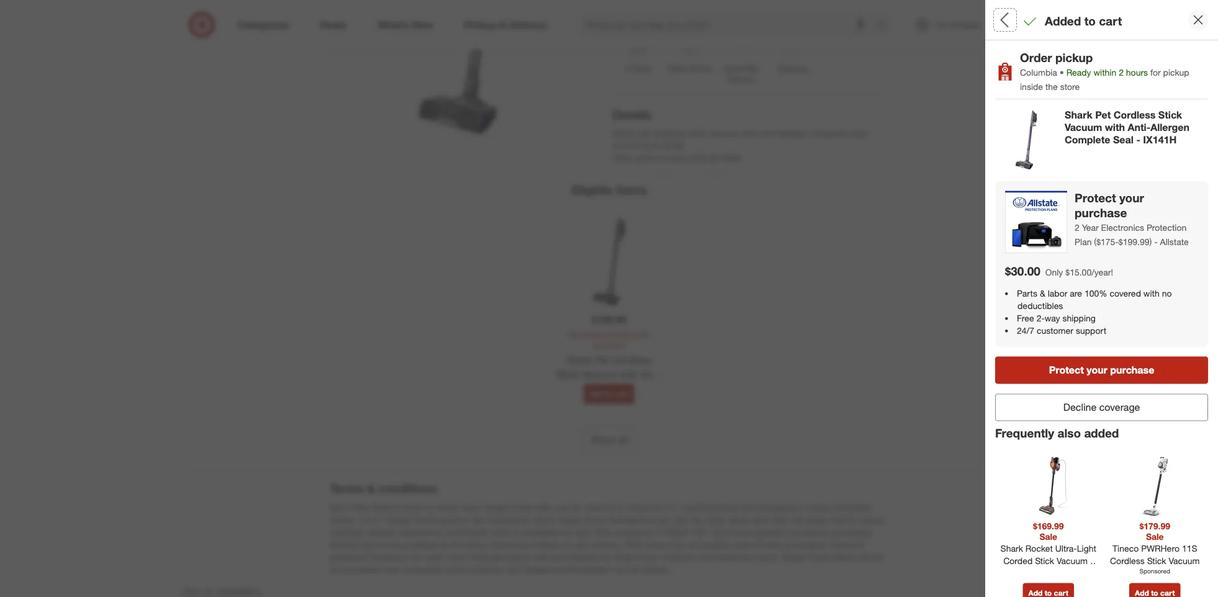 Task type: describe. For each thing, give the bounding box(es) containing it.
also
[[1058, 427, 1082, 441]]

purchased.
[[785, 539, 828, 550]]

items inside details shark pet cordless stick vacuum with anti-allergen complete seal - ix141h at $149.99 offer valid on items 329-00-3636
[[667, 153, 688, 164]]

added
[[1046, 14, 1082, 28]]

offer down expires
[[624, 539, 643, 550]]

1 vertical spatial 1
[[380, 515, 385, 526]]

rocket
[[1026, 543, 1054, 554]]

each
[[463, 502, 482, 513]]

shark inside $199.99 $20 target giftcard with purchase shark pet cordless stick vacuum with anti- allergen complete seal - ix141h
[[567, 354, 592, 367]]

decline
[[1064, 402, 1097, 414]]

corded
[[1004, 556, 1033, 566]]

shipping for shipping
[[778, 64, 808, 73]]

add
[[589, 390, 604, 399]]

covered
[[1110, 288, 1142, 299]]

shark inside $169.99 sale shark rocket ultra-light corded stick vacuum - hv301
[[1001, 543, 1024, 554]]

$169.99
[[1034, 521, 1065, 532]]

anti- inside $199.99 $20 target giftcard with purchase shark pet cordless stick vacuum with anti- allergen complete seal - ix141h
[[641, 369, 662, 381]]

ready inside pickup ready within 2 hours
[[1004, 198, 1025, 207]]

offer.
[[350, 502, 370, 513]]

1 horizontal spatial offer
[[771, 515, 789, 526]]

be down same
[[742, 527, 752, 538]]

2 inside ready within 2 hours for pickup inside the store only 8 left
[[1056, 257, 1061, 269]]

on
[[655, 153, 665, 164]]

giftcard
[[606, 330, 634, 340]]

see
[[507, 564, 521, 575]]

allergen inside $199.99 $20 target giftcard with purchase shark pet cordless stick vacuum with anti- allergen complete seal - ix141h
[[557, 383, 593, 395]]

at inside choose options dialog
[[1034, 238, 1043, 250]]

seal for shark pet cordless stick vacuum with anti-allergen complete seal - ix141h
[[1114, 134, 1134, 146]]

transferred,
[[399, 527, 443, 538]]

- inside details shark pet cordless stick vacuum with anti-allergen complete seal - ix141h at $149.99 offer valid on items 329-00-3636
[[868, 128, 872, 139]]

ix141h inside details shark pet cordless stick vacuum with anti-allergen complete seal - ix141h at $149.99 offer valid on items 329-00-3636
[[613, 140, 641, 151]]

check
[[1099, 239, 1124, 250]]

pickup ready within 2 hours
[[1004, 184, 1053, 218]]

hours inside ready within 2 hours for pickup inside the store only 8 left
[[1064, 257, 1089, 269]]

delivery inside same day delivery
[[728, 75, 755, 84]]

show
[[591, 434, 616, 446]]

offer inside details shark pet cordless stick vacuum with anti-allergen complete seal - ix141h at $149.99 offer valid on items 329-00-3636
[[613, 153, 632, 164]]

transactions
[[609, 515, 656, 526]]

target up transaction
[[484, 502, 508, 513]]

no inside terms & conditions item offer. valid in store or online. each target circle offer can be used for a maximum of 1 qualifying item per transaction, unless otherwise noted.  limit 1 target circle account per transaction and 6 target circle transactions per day. no other same item offer will apply. void if copied, scanned, altered, transferred, purchased, sold, or prohibited by law. offer expires at 11:59pm pst. cannot be applied to previous purchases. item(s) may not be available at all stores. quantities limited; no rain checks. offer value may not exceed value of item purchased. discount applied at checkout. no cash value. excludes items sold and shipped by target plus™ partners and clearance items. target circle offers cannot be combined with competitor price matches; see target.com/pricematch for full details.
[[563, 539, 572, 550]]

combined
[[342, 564, 381, 575]]

law.
[[576, 527, 590, 538]]

at right expires
[[645, 527, 653, 538]]

sale for $179.99
[[1147, 532, 1165, 543]]

circle up transaction
[[511, 502, 533, 513]]

free
[[1018, 313, 1035, 324]]

to inside terms & conditions item offer. valid in store or online. each target circle offer can be used for a maximum of 1 qualifying item per transaction, unless otherwise noted.  limit 1 target circle account per transaction and 6 target circle transactions per day. no other same item offer will apply. void if copied, scanned, altered, transferred, purchased, sold, or prohibited by law. offer expires at 11:59pm pst. cannot be applied to previous purchases. item(s) may not be available at all stores. quantities limited; no rain checks. offer value may not exceed value of item purchased. discount applied at checkout. no cash value. excludes items sold and shipped by target plus™ partners and clearance items. target circle offers cannot be combined with competitor price matches; see target.com/pricematch for full details.
[[786, 527, 793, 538]]

6
[[551, 515, 555, 526]]

frequently also added
[[996, 427, 1120, 441]]

$30.00 only $15.00/year!
[[1006, 264, 1114, 279]]

2 horizontal spatial per
[[743, 502, 756, 513]]

valid when you shop...
[[613, 4, 700, 15]]

complete for shark pet cordless stick vacuum with anti-allergen complete seal - ix141h shark
[[1105, 88, 1151, 100]]

with inside shark pet cordless stick vacuum with anti-allergen complete seal - ix141h
[[1106, 121, 1126, 134]]

decline coverage button
[[996, 394, 1209, 422]]

& for parts
[[1041, 288, 1046, 299]]

columbia • ready within 2 hours
[[1021, 67, 1151, 78]]

$199.99 for sale
[[1105, 131, 1140, 144]]

0 vertical spatial applied
[[754, 527, 783, 538]]

stick inside 'shark pet cordless stick vacuum with anti-allergen complete seal - ix141h shark'
[[1105, 63, 1129, 75]]

anti- for shark pet cordless stick vacuum with anti-allergen complete seal - ix141h
[[1128, 121, 1151, 134]]

offer id: 446409810
[[182, 587, 260, 598]]

with inside parts & labor are 100% covered with no deductibles free 2-way shipping 24/7 customer support
[[1144, 288, 1160, 299]]

purchases.
[[831, 527, 874, 538]]

$179.99 sale tineco pwrhero 11s cordless stick vacuum sponsored
[[1111, 521, 1201, 575]]

1 horizontal spatial and
[[551, 552, 566, 563]]

cordless inside shark pet cordless stick vacuum with anti-allergen complete seal - ix141h
[[1114, 109, 1156, 121]]

id:
[[204, 587, 215, 598]]

not
[[1077, 199, 1089, 208]]

hours inside dialog
[[1127, 67, 1149, 78]]

1 vertical spatial no
[[411, 552, 423, 563]]

up
[[1019, 238, 1031, 250]]

qualifying
[[684, 502, 721, 513]]

complete
[[811, 128, 848, 139]]

2 horizontal spatial and
[[699, 552, 714, 563]]

sale for $169.99
[[1040, 532, 1058, 543]]

transaction,
[[758, 502, 804, 513]]

to for add
[[606, 390, 613, 399]]

protect your purchase button
[[996, 357, 1209, 384]]

at up the cash
[[441, 539, 448, 550]]

shark inside shark pet cordless stick vacuum with anti-allergen complete seal - ix141h
[[1065, 109, 1093, 121]]

purchased,
[[446, 527, 489, 538]]

1 vertical spatial applied
[[330, 552, 359, 563]]

2 inside the "protect your purchase 2 year electronics protection plan ($175-$199.99) - allstate"
[[1075, 222, 1080, 233]]

shark pet cordless stick vacuum with anti-allergen complete seal - ix141h link
[[1105, 50, 1209, 112]]

shipping for shipping get it by fri, dec 8
[[1149, 184, 1191, 196]]

choose options
[[996, 11, 1103, 28]]

at up combined
[[361, 552, 369, 563]]

pet for shark pet cordless stick vacuum with anti-allergen complete seal - ix141h shark
[[1136, 50, 1151, 62]]

previous
[[796, 527, 829, 538]]

circle up transferred,
[[414, 515, 436, 526]]

your for protect your purchase 2 year electronics protection plan ($175-$199.99) - allstate
[[1120, 191, 1145, 205]]

target down can
[[558, 515, 582, 526]]

0 vertical spatial pickup
[[689, 64, 712, 73]]

pickup for order pickup
[[1056, 50, 1094, 65]]

columbia inside dialog
[[1021, 67, 1058, 78]]

- inside $169.99 sale shark rocket ultra-light corded stick vacuum - hv301
[[1091, 556, 1094, 566]]

$199.99)
[[1119, 237, 1153, 247]]

discount
[[830, 539, 865, 550]]

by inside shipping get it by fri, dec 8
[[1170, 198, 1178, 207]]

support
[[1077, 325, 1107, 336]]

446409810
[[217, 587, 260, 598]]

allergen for shark pet cordless stick vacuum with anti-allergen complete seal - ix141h shark
[[1128, 75, 1167, 87]]

parts & labor are 100% covered with no deductibles free 2-way shipping 24/7 customer support
[[1018, 288, 1173, 336]]

1 horizontal spatial items
[[616, 183, 647, 197]]

store
[[634, 64, 651, 73]]

eligible items
[[572, 183, 647, 197]]

1 not from the left
[[377, 539, 390, 550]]

offer up checks.
[[593, 527, 612, 538]]

$149.99
[[653, 140, 684, 151]]

complete for shark pet cordless stick vacuum with anti-allergen complete seal - ix141h
[[1065, 134, 1111, 146]]

ix141h inside 'shark pet cordless stick vacuum with anti-allergen complete seal - ix141h shark'
[[1105, 100, 1139, 112]]

seal inside $199.99 $20 target giftcard with purchase shark pet cordless stick vacuum with anti- allergen complete seal - ix141h
[[642, 383, 662, 395]]

valid
[[635, 153, 652, 164]]

target inside $199.99 $20 target giftcard with purchase shark pet cordless stick vacuum with anti- allergen complete seal - ix141h
[[583, 330, 604, 340]]

cart for add to cart
[[615, 390, 629, 399]]

0 vertical spatial all
[[618, 434, 628, 446]]

target down purchased.
[[782, 552, 806, 563]]

ix141h inside $199.99 $20 target giftcard with purchase shark pet cordless stick vacuum with anti- allergen complete seal - ix141h
[[597, 397, 629, 409]]

all inside terms & conditions item offer. valid in store or online. each target circle offer can be used for a maximum of 1 qualifying item per transaction, unless otherwise noted.  limit 1 target circle account per transaction and 6 target circle transactions per day. no other same item offer will apply. void if copied, scanned, altered, transferred, purchased, sold, or prohibited by law. offer expires at 11:59pm pst. cannot be applied to previous purchases. item(s) may not be available at all stores. quantities limited; no rain checks. offer value may not exceed value of item purchased. discount applied at checkout. no cash value. excludes items sold and shipped by target plus™ partners and clearance items. target circle offers cannot be combined with competitor price matches; see target.com/pricematch for full details.
[[451, 539, 459, 550]]

valid inside terms & conditions item offer. valid in store or online. each target circle offer can be used for a maximum of 1 qualifying item per transaction, unless otherwise noted.  limit 1 target circle account per transaction and 6 target circle transactions per day. no other same item offer will apply. void if copied, scanned, altered, transferred, purchased, sold, or prohibited by law. offer expires at 11:59pm pst. cannot be applied to previous purchases. item(s) may not be available at all stores. quantities limited; no rain checks. offer value may not exceed value of item purchased. discount applied at checkout. no cash value. excludes items sold and shipped by target plus™ partners and clearance items. target circle offers cannot be combined with competitor price matches; see target.com/pricematch for full details.
[[373, 502, 391, 513]]

ready within 2 hours for pickup inside the store only 8 left
[[996, 257, 1207, 283]]

pet for shark pet cordless stick vacuum with anti-allergen complete seal - ix141h
[[1096, 109, 1112, 121]]

only inside ready within 2 hours for pickup inside the store only 8 left
[[996, 271, 1016, 283]]

vacuum inside shark pet cordless stick vacuum with anti-allergen complete seal - ix141h
[[1065, 121, 1103, 134]]

inside inside for pickup inside the store
[[1021, 81, 1044, 92]]

2 value from the left
[[733, 539, 753, 550]]

fri,
[[1180, 198, 1190, 207]]

the inside for pickup inside the store
[[1046, 81, 1058, 92]]

items inside terms & conditions item offer. valid in store or online. each target circle offer can be used for a maximum of 1 qualifying item per transaction, unless otherwise noted.  limit 1 target circle account per transaction and 6 target circle transactions per day. no other same item offer will apply. void if copied, scanned, altered, transferred, purchased, sold, or prohibited by law. offer expires at 11:59pm pst. cannot be applied to previous purchases. item(s) may not be available at all stores. quantities limited; no rain checks. offer value may not exceed value of item purchased. discount applied at checkout. no cash value. excludes items sold and shipped by target plus™ partners and clearance items. target circle offers cannot be combined with competitor price matches; see target.com/pricematch for full details.
[[509, 552, 530, 563]]

0 vertical spatial 1
[[677, 502, 681, 513]]

unless
[[806, 502, 831, 513]]

$30.00
[[1006, 264, 1041, 279]]

($175-
[[1095, 237, 1119, 247]]

shipping get it by fri, dec 8
[[1149, 184, 1191, 218]]

account
[[439, 515, 470, 526]]

exceed
[[702, 539, 730, 550]]

sale for $199.99
[[1143, 131, 1162, 144]]

1 vertical spatial item
[[752, 515, 769, 526]]

price
[[447, 564, 467, 575]]

1 vertical spatial by
[[564, 527, 574, 538]]

2 not from the left
[[687, 539, 699, 550]]

be up checkout.
[[392, 539, 402, 550]]

limited;
[[532, 539, 560, 550]]

circle down purchased.
[[808, 552, 831, 563]]

ix141h inside shark pet cordless stick vacuum with anti-allergen complete seal - ix141h
[[1144, 134, 1177, 146]]

within inside pickup ready within 2 hours
[[1027, 198, 1047, 207]]

check other stores
[[1099, 239, 1173, 250]]

2 shark pet cordless stick vacuum with anti-allergen complete seal - ix141h image from the top
[[996, 109, 1058, 171]]

a
[[619, 502, 624, 513]]

ready inside ready within 2 hours for pickup inside the store only 8 left
[[996, 257, 1024, 269]]

same day delivery
[[724, 64, 758, 84]]

$199.99 $20 target giftcard with purchase shark pet cordless stick vacuum with anti- allergen complete seal - ix141h
[[557, 314, 662, 409]]

- inside the "protect your purchase 2 year electronics protection plan ($175-$199.99) - allstate"
[[1155, 237, 1158, 247]]

shop...
[[674, 4, 700, 15]]

pickup for for pickup inside the store
[[1164, 67, 1190, 78]]

2 inside pickup ready within 2 hours
[[1049, 198, 1053, 207]]

left
[[1027, 271, 1041, 283]]

cash
[[425, 552, 444, 563]]

1 horizontal spatial by
[[602, 552, 611, 563]]

be down item(s)
[[330, 564, 340, 575]]

pet
[[638, 128, 651, 139]]

terms & conditions item offer. valid in store or online. each target circle offer can be used for a maximum of 1 qualifying item per transaction, unless otherwise noted.  limit 1 target circle account per transaction and 6 target circle transactions per day. no other same item offer will apply. void if copied, scanned, altered, transferred, purchased, sold, or prohibited by law. offer expires at 11:59pm pst. cannot be applied to previous purchases. item(s) may not be available at all stores. quantities limited; no rain checks. offer value may not exceed value of item purchased. discount applied at checkout. no cash value. excludes items sold and shipped by target plus™ partners and clearance items. target circle offers cannot be combined with competitor price matches; see target.com/pricematch for full details.
[[330, 482, 888, 575]]

can
[[556, 502, 570, 513]]

be right can
[[572, 502, 582, 513]]

tineco
[[1113, 543, 1140, 554]]

2 vertical spatial item
[[765, 539, 782, 550]]

offer left id:
[[182, 587, 201, 598]]

vacuum inside $179.99 sale tineco pwrhero 11s cordless stick vacuum sponsored
[[1169, 556, 1201, 566]]

choose options dialog
[[986, 0, 1219, 598]]

stick inside $199.99 $20 target giftcard with purchase shark pet cordless stick vacuum with anti- allergen complete seal - ix141h
[[557, 369, 579, 381]]

21 link
[[1005, 11, 1032, 39]]

store inside for pickup inside the store
[[1061, 81, 1081, 92]]

pickup inside ready within 2 hours for pickup inside the store only 8 left
[[1107, 257, 1136, 269]]

anti-
[[761, 128, 778, 139]]

otherwise
[[834, 502, 872, 513]]

offers
[[833, 552, 855, 563]]

shark pet cordless stick vacuum with anti-allergen complete seal - ix141h shark
[[1105, 50, 1196, 122]]

0 vertical spatial offer
[[535, 502, 553, 513]]

1 horizontal spatial per
[[659, 515, 672, 526]]

0 horizontal spatial and
[[534, 515, 548, 526]]

cordless inside $199.99 $20 target giftcard with purchase shark pet cordless stick vacuum with anti- allergen complete seal - ix141h
[[613, 354, 652, 367]]

item
[[330, 502, 347, 513]]

in
[[626, 64, 632, 73]]

columbia inside choose options dialog
[[1046, 238, 1091, 250]]

11s
[[1183, 543, 1198, 554]]

stores
[[1149, 239, 1173, 250]]

with inside details shark pet cordless stick vacuum with anti-allergen complete seal - ix141h at $149.99 offer valid on items 329-00-3636
[[742, 128, 758, 139]]

complete inside $199.99 $20 target giftcard with purchase shark pet cordless stick vacuum with anti- allergen complete seal - ix141h
[[596, 383, 640, 395]]

for inside for pickup inside the store
[[1151, 67, 1162, 78]]



Task type: locate. For each thing, give the bounding box(es) containing it.
1 horizontal spatial inside
[[1139, 257, 1165, 269]]

2 vertical spatial pet
[[595, 354, 610, 367]]

0 horizontal spatial the
[[1046, 81, 1058, 92]]

purchase for protect your purchase
[[1111, 364, 1155, 377]]

pick up at columbia
[[996, 238, 1091, 250]]

void
[[831, 515, 848, 526]]

purchase for protect your purchase 2 year electronics protection plan ($175-$199.99) - allstate
[[1075, 206, 1128, 220]]

0 vertical spatial to
[[1085, 14, 1096, 28]]

customer
[[1037, 325, 1074, 336]]

columbia button
[[1046, 237, 1091, 251]]

2 year electronics protection plan ($175-$199.99) - allstate image
[[1006, 191, 1068, 253]]

protect your purchase
[[1050, 364, 1155, 377]]

1 horizontal spatial other
[[1126, 239, 1147, 250]]

2 horizontal spatial store
[[1185, 257, 1207, 269]]

within inside ready within 2 hours for pickup inside the store only 8 left
[[1027, 257, 1053, 269]]

other down electronics
[[1126, 239, 1147, 250]]

1 horizontal spatial all
[[618, 434, 628, 446]]

inside down the stores
[[1139, 257, 1165, 269]]

store down the •
[[1061, 81, 1081, 92]]

protection
[[1147, 222, 1187, 233]]

to right the added
[[1085, 14, 1096, 28]]

noted.
[[330, 515, 354, 526]]

2 horizontal spatial by
[[1170, 198, 1178, 207]]

1 horizontal spatial only
[[1046, 267, 1064, 278]]

other
[[1126, 239, 1147, 250], [706, 515, 726, 526]]

1 horizontal spatial $199.99
[[1105, 131, 1140, 144]]

offer left valid
[[613, 153, 632, 164]]

stick up hv301 in the right of the page
[[1036, 556, 1055, 566]]

0 horizontal spatial not
[[377, 539, 390, 550]]

1 horizontal spatial 1
[[677, 502, 681, 513]]

0 vertical spatial available
[[1091, 199, 1120, 208]]

available inside the 'delivery not available'
[[1091, 199, 1120, 208]]

0 horizontal spatial offer
[[535, 502, 553, 513]]

ix141h down 'shark pet cordless stick vacuum with anti-allergen complete seal - ix141h shark'
[[1144, 134, 1177, 146]]

ready right the •
[[1067, 67, 1092, 78]]

2 vertical spatial within
[[1027, 257, 1053, 269]]

protect up decline
[[1050, 364, 1085, 377]]

0 vertical spatial valid
[[613, 4, 631, 15]]

store inside ready within 2 hours for pickup inside the store only 8 left
[[1185, 257, 1207, 269]]

1 horizontal spatial delivery
[[1077, 185, 1116, 197]]

stick up sponsored
[[1148, 556, 1167, 566]]

cart right the added
[[1100, 14, 1123, 28]]

of
[[667, 502, 674, 513], [756, 539, 763, 550]]

circle down used
[[584, 515, 607, 526]]

ready
[[1067, 67, 1092, 78], [1004, 198, 1025, 207], [996, 257, 1024, 269]]

hours down columbia button
[[1064, 257, 1089, 269]]

cordless inside $179.99 sale tineco pwrhero 11s cordless stick vacuum sponsored
[[1111, 556, 1145, 566]]

1 may from the left
[[359, 539, 375, 550]]

shark inside details shark pet cordless stick vacuum with anti-allergen complete seal - ix141h at $149.99 offer valid on items 329-00-3636
[[613, 128, 635, 139]]

your inside button
[[1087, 364, 1108, 377]]

pickup left 'same'
[[689, 64, 712, 73]]

be
[[572, 502, 582, 513], [742, 527, 752, 538], [392, 539, 402, 550], [330, 564, 340, 575]]

2 vertical spatial items
[[509, 552, 530, 563]]

you
[[657, 4, 671, 15]]

no left rain on the left
[[563, 539, 572, 550]]

anti- inside 'shark pet cordless stick vacuum with anti-allergen complete seal - ix141h shark'
[[1105, 75, 1128, 87]]

inside inside ready within 2 hours for pickup inside the store only 8 left
[[1139, 257, 1165, 269]]

ready inside dialog
[[1067, 67, 1092, 78]]

stick up $199.99 sale
[[1159, 109, 1183, 121]]

copied,
[[857, 515, 886, 526]]

1 vertical spatial inside
[[1139, 257, 1165, 269]]

items up see
[[509, 552, 530, 563]]

$199.99 for $20
[[592, 314, 627, 326]]

0 vertical spatial pickup
[[1056, 50, 1094, 65]]

seal for shark pet cordless stick vacuum with anti-allergen complete seal - ix141h shark
[[1154, 88, 1174, 100]]

other up "cannot"
[[706, 515, 726, 526]]

1 horizontal spatial available
[[1091, 199, 1120, 208]]

terms
[[330, 482, 364, 496]]

allergen inside shark pet cordless stick vacuum with anti-allergen complete seal - ix141h
[[1151, 121, 1190, 134]]

no up pst.
[[692, 515, 703, 526]]

columbia down year
[[1046, 238, 1091, 250]]

applied down item(s)
[[330, 552, 359, 563]]

- down protection
[[1155, 237, 1158, 247]]

order
[[1021, 50, 1053, 65], [668, 64, 687, 73]]

& inside parts & labor are 100% covered with no deductibles free 2-way shipping 24/7 customer support
[[1041, 288, 1046, 299]]

pickup inside for pickup inside the store
[[1164, 67, 1190, 78]]

anti- for shark pet cordless stick vacuum with anti-allergen complete seal - ix141h shark
[[1105, 75, 1128, 87]]

seal down 'shark pet cordless stick vacuum with anti-allergen complete seal - ix141h shark'
[[1114, 134, 1134, 146]]

with
[[1172, 63, 1192, 75], [1106, 121, 1126, 134], [742, 128, 758, 139], [1144, 288, 1160, 299], [636, 330, 650, 340], [620, 369, 638, 381], [384, 564, 400, 575]]

2 vertical spatial seal
[[642, 383, 662, 395]]

- inside shark pet cordless stick vacuum with anti-allergen complete seal - ix141h
[[1137, 134, 1141, 146]]

2 vertical spatial anti-
[[641, 369, 662, 381]]

parts
[[1018, 288, 1038, 299]]

your for protect your purchase
[[1087, 364, 1108, 377]]

no inside parts & labor are 100% covered with no deductibles free 2-way shipping 24/7 customer support
[[1163, 288, 1173, 299]]

vacuum inside 'shark pet cordless stick vacuum with anti-allergen complete seal - ix141h shark'
[[1132, 63, 1169, 75]]

order for order pickup
[[668, 64, 687, 73]]

- inside 'shark pet cordless stick vacuum with anti-allergen complete seal - ix141h shark'
[[1177, 88, 1181, 100]]

2 left not
[[1049, 198, 1053, 207]]

11:59pm
[[655, 527, 689, 538]]

pst.
[[692, 527, 709, 538]]

0 horizontal spatial seal
[[642, 383, 662, 395]]

sold,
[[491, 527, 510, 538]]

1 vertical spatial allergen
[[1151, 121, 1190, 134]]

year
[[1083, 222, 1099, 233]]

choose
[[996, 11, 1048, 28]]

seal inside shark pet cordless stick vacuum with anti-allergen complete seal - ix141h
[[1114, 134, 1134, 146]]

shark up $199.99 sale
[[1105, 113, 1125, 122]]

2 horizontal spatial hours
[[1127, 67, 1149, 78]]

0 horizontal spatial delivery
[[728, 75, 755, 84]]

$199.99 down 'shark pet cordless stick vacuum with anti-allergen complete seal - ix141h shark'
[[1105, 131, 1140, 144]]

store right in
[[402, 502, 422, 513]]

inside
[[1021, 81, 1044, 92], [1139, 257, 1165, 269]]

vacuum
[[1132, 63, 1169, 75], [1065, 121, 1103, 134], [581, 369, 617, 381], [1057, 556, 1088, 566], [1169, 556, 1201, 566]]

0 vertical spatial &
[[1041, 288, 1046, 299]]

2 vertical spatial by
[[602, 552, 611, 563]]

0 horizontal spatial only
[[996, 271, 1016, 283]]

21
[[1020, 13, 1027, 21]]

no right 'covered'
[[1163, 288, 1173, 299]]

pet inside shark pet cordless stick vacuum with anti-allergen complete seal - ix141h
[[1096, 109, 1112, 121]]

at down pet
[[644, 140, 651, 151]]

protect for protect your purchase
[[1050, 364, 1085, 377]]

shipping inside choose options dialog
[[1149, 184, 1191, 196]]

day.
[[674, 515, 690, 526]]

2-
[[1037, 313, 1045, 324]]

$199.99 up giftcard on the bottom of the page
[[592, 314, 627, 326]]

delivery
[[728, 75, 755, 84], [1077, 185, 1116, 197]]

protect inside the "protect your purchase 2 year electronics protection plan ($175-$199.99) - allstate"
[[1075, 191, 1117, 205]]

stick inside $179.99 sale tineco pwrhero 11s cordless stick vacuum sponsored
[[1148, 556, 1167, 566]]

1 horizontal spatial value
[[733, 539, 753, 550]]

0 vertical spatial your
[[1120, 191, 1145, 205]]

by left law.
[[564, 527, 574, 538]]

shipped
[[568, 552, 600, 563]]

0 vertical spatial allergen
[[1128, 75, 1167, 87]]

1 value from the left
[[645, 539, 666, 550]]

0 horizontal spatial of
[[667, 502, 674, 513]]

1 vertical spatial to
[[606, 390, 613, 399]]

1 vertical spatial hours
[[1004, 209, 1023, 218]]

24/7
[[1018, 325, 1035, 336]]

ix141h up show all
[[597, 397, 629, 409]]

2 vertical spatial pickup
[[1107, 257, 1136, 269]]

item up same
[[724, 502, 741, 513]]

0 vertical spatial or
[[425, 502, 432, 513]]

2 up shark pet cordless stick vacuum with anti-allergen complete seal - ix141h
[[1120, 67, 1124, 78]]

delivery not available
[[1077, 185, 1120, 208]]

1 horizontal spatial seal
[[1114, 134, 1134, 146]]

offer down transaction,
[[771, 515, 789, 526]]

- right seal
[[868, 128, 872, 139]]

other inside button
[[1126, 239, 1147, 250]]

are
[[1071, 288, 1083, 299]]

get
[[1149, 198, 1161, 207]]

for left a
[[606, 502, 617, 513]]

shark rocket ultra-light corded stick vacuum - hv301 image
[[1018, 456, 1080, 518]]

purchase inside the "protect your purchase 2 year electronics protection plan ($175-$199.99) - allstate"
[[1075, 206, 1128, 220]]

target up full
[[614, 552, 638, 563]]

pet up for pickup inside the store
[[1136, 50, 1151, 62]]

within
[[1094, 67, 1117, 78], [1027, 198, 1047, 207], [1027, 257, 1053, 269]]

no up competitor
[[411, 552, 423, 563]]

valid left in
[[373, 502, 391, 513]]

allergen down $20
[[557, 383, 593, 395]]

0 vertical spatial ready
[[1067, 67, 1092, 78]]

2 horizontal spatial pet
[[1136, 50, 1151, 62]]

cordless inside 'shark pet cordless stick vacuum with anti-allergen complete seal - ix141h shark'
[[1154, 50, 1196, 62]]

details shark pet cordless stick vacuum with anti-allergen complete seal - ix141h at $149.99 offer valid on items 329-00-3636
[[613, 108, 874, 164]]

purchase down giftcard on the bottom of the page
[[594, 341, 625, 350]]

valid
[[613, 4, 631, 15], [373, 502, 391, 513]]

protect inside button
[[1050, 364, 1085, 377]]

scanned,
[[330, 527, 365, 538]]

the down allstate
[[1168, 257, 1182, 269]]

1 horizontal spatial pickup
[[1004, 184, 1036, 196]]

$20
[[569, 330, 581, 340]]

0 horizontal spatial cart
[[615, 390, 629, 399]]

1 vertical spatial anti-
[[1128, 121, 1151, 134]]

purchase inside $199.99 $20 target giftcard with purchase shark pet cordless stick vacuum with anti- allergen complete seal - ix141h
[[594, 341, 625, 350]]

1 horizontal spatial the
[[1168, 257, 1182, 269]]

with inside 'shark pet cordless stick vacuum with anti-allergen complete seal - ix141h shark'
[[1172, 63, 1192, 75]]

cart for added to cart
[[1100, 14, 1123, 28]]

items down $149.99
[[667, 153, 688, 164]]

frequently
[[996, 427, 1055, 441]]

& for terms
[[367, 482, 375, 496]]

0 horizontal spatial your
[[1087, 364, 1108, 377]]

2 down columbia button
[[1056, 257, 1061, 269]]

complete up show all
[[596, 383, 640, 395]]

value
[[645, 539, 666, 550], [733, 539, 753, 550]]

order inside dialog
[[1021, 50, 1053, 65]]

1 horizontal spatial of
[[756, 539, 763, 550]]

stick inside shark pet cordless stick vacuum with anti-allergen complete seal - ix141h
[[1159, 109, 1183, 121]]

0 horizontal spatial &
[[367, 482, 375, 496]]

1 vertical spatial complete
[[1065, 134, 1111, 146]]

3636
[[722, 153, 741, 164]]

allergen inside 'shark pet cordless stick vacuum with anti-allergen complete seal - ix141h shark'
[[1128, 75, 1167, 87]]

pet down for pickup inside the store
[[1096, 109, 1112, 121]]

transaction
[[488, 515, 531, 526]]

delivery inside the 'delivery not available'
[[1077, 185, 1116, 197]]

0 horizontal spatial per
[[473, 515, 486, 526]]

1 vertical spatial ready
[[1004, 198, 1025, 207]]

2 horizontal spatial pickup
[[1164, 67, 1190, 78]]

complete inside shark pet cordless stick vacuum with anti-allergen complete seal - ix141h
[[1065, 134, 1111, 146]]

1 vertical spatial cart
[[615, 390, 629, 399]]

value up clearance
[[733, 539, 753, 550]]

matches;
[[469, 564, 505, 575]]

if
[[850, 515, 855, 526]]

cannot
[[858, 552, 884, 563]]

1 horizontal spatial no
[[692, 515, 703, 526]]

when
[[634, 4, 655, 15]]

complete inside 'shark pet cordless stick vacuum with anti-allergen complete seal - ix141h shark'
[[1105, 88, 1151, 100]]

for down ($175-
[[1092, 257, 1104, 269]]

cart inside dialog
[[1100, 14, 1123, 28]]

add to cart button
[[584, 384, 635, 404]]

within up "left" at the top right of the page
[[1027, 257, 1053, 269]]

available
[[1091, 199, 1120, 208], [405, 539, 438, 550]]

1 vertical spatial your
[[1087, 364, 1108, 377]]

shark pet cordless stick vacuum with anti-allergen complete seal - ix141h
[[1065, 109, 1190, 146]]

at right up
[[1034, 238, 1043, 250]]

show all
[[591, 434, 628, 446]]

for left full
[[616, 564, 626, 575]]

0 horizontal spatial 8
[[1019, 271, 1024, 283]]

within inside dialog
[[1094, 67, 1117, 78]]

shark up for pickup inside the store
[[1105, 50, 1133, 62]]

offer
[[613, 153, 632, 164], [593, 527, 612, 538], [624, 539, 643, 550], [182, 587, 201, 598]]

What can we help you find? suggestions appear below search field
[[578, 11, 879, 39]]

hours inside pickup ready within 2 hours
[[1004, 209, 1023, 218]]

your inside the "protect your purchase 2 year electronics protection plan ($175-$199.99) - allstate"
[[1120, 191, 1145, 205]]

purchase up year
[[1075, 206, 1128, 220]]

0 vertical spatial items
[[667, 153, 688, 164]]

the
[[1046, 81, 1058, 92], [1168, 257, 1182, 269]]

stick down $20
[[557, 369, 579, 381]]

available inside terms & conditions item offer. valid in store or online. each target circle offer can be used for a maximum of 1 qualifying item per transaction, unless otherwise noted.  limit 1 target circle account per transaction and 6 target circle transactions per day. no other same item offer will apply. void if copied, scanned, altered, transferred, purchased, sold, or prohibited by law. offer expires at 11:59pm pst. cannot be applied to previous purchases. item(s) may not be available at all stores. quantities limited; no rain checks. offer value may not exceed value of item purchased. discount applied at checkout. no cash value. excludes items sold and shipped by target plus™ partners and clearance items. target circle offers cannot be combined with competitor price matches; see target.com/pricematch for full details.
[[405, 539, 438, 550]]

& inside terms & conditions item offer. valid in store or online. each target circle offer can be used for a maximum of 1 qualifying item per transaction, unless otherwise noted.  limit 1 target circle account per transaction and 6 target circle transactions per day. no other same item offer will apply. void if copied, scanned, altered, transferred, purchased, sold, or prohibited by law. offer expires at 11:59pm pst. cannot be applied to previous purchases. item(s) may not be available at all stores. quantities limited; no rain checks. offer value may not exceed value of item purchased. discount applied at checkout. no cash value. excludes items sold and shipped by target plus™ partners and clearance items. target circle offers cannot be combined with competitor price matches; see target.com/pricematch for full details.
[[367, 482, 375, 496]]

0 horizontal spatial other
[[706, 515, 726, 526]]

limit
[[359, 515, 378, 526]]

329-
[[691, 153, 709, 164]]

0 vertical spatial item
[[724, 502, 741, 513]]

vacuum inside $199.99 $20 target giftcard with purchase shark pet cordless stick vacuum with anti- allergen complete seal - ix141h
[[581, 369, 617, 381]]

light
[[1078, 543, 1097, 554]]

vacuum inside $169.99 sale shark rocket ultra-light corded stick vacuum - hv301
[[1057, 556, 1088, 566]]

2 vertical spatial hours
[[1064, 257, 1089, 269]]

full
[[628, 564, 640, 575]]

item(s)
[[330, 539, 356, 550]]

0 vertical spatial other
[[1126, 239, 1147, 250]]

altered,
[[368, 527, 396, 538]]

0 horizontal spatial hours
[[1004, 209, 1023, 218]]

1 vertical spatial delivery
[[1077, 185, 1116, 197]]

1 horizontal spatial valid
[[613, 4, 631, 15]]

$169.99 sale shark rocket ultra-light corded stick vacuum - hv301
[[1001, 521, 1097, 579]]

cart right add
[[615, 390, 629, 399]]

store down allstate
[[1185, 257, 1207, 269]]

added
[[1085, 427, 1120, 441]]

conditions
[[379, 482, 437, 496]]

item right same
[[752, 515, 769, 526]]

2 vertical spatial store
[[402, 502, 422, 513]]

sale inside $179.99 sale tineco pwrhero 11s cordless stick vacuum sponsored
[[1147, 532, 1165, 543]]

to for added
[[1085, 14, 1096, 28]]

purchase up coverage
[[1111, 364, 1155, 377]]

hours up pick
[[1004, 209, 1023, 218]]

order for order pickup
[[1021, 50, 1053, 65]]

complete up the 'delivery not available'
[[1065, 134, 1111, 146]]

1 vertical spatial of
[[756, 539, 763, 550]]

cart
[[1100, 14, 1123, 28], [615, 390, 629, 399]]

the inside ready within 2 hours for pickup inside the store only 8 left
[[1168, 257, 1182, 269]]

same
[[728, 515, 750, 526]]

1 up day.
[[677, 502, 681, 513]]

$199.99 inside choose options dialog
[[1105, 131, 1140, 144]]

0 vertical spatial columbia
[[1021, 67, 1058, 78]]

items down valid
[[616, 183, 647, 197]]

- up show
[[590, 397, 594, 409]]

2 vertical spatial allergen
[[557, 383, 593, 395]]

0 horizontal spatial or
[[425, 502, 432, 513]]

within right the •
[[1094, 67, 1117, 78]]

stick right the •
[[1105, 63, 1129, 75]]

store inside terms & conditions item offer. valid in store or online. each target circle offer can be used for a maximum of 1 qualifying item per transaction, unless otherwise noted.  limit 1 target circle account per transaction and 6 target circle transactions per day. no other same item offer will apply. void if copied, scanned, altered, transferred, purchased, sold, or prohibited by law. offer expires at 11:59pm pst. cannot be applied to previous purchases. item(s) may not be available at all stores. quantities limited; no rain checks. offer value may not exceed value of item purchased. discount applied at checkout. no cash value. excludes items sold and shipped by target plus™ partners and clearance items. target circle offers cannot be combined with competitor price matches; see target.com/pricematch for full details.
[[402, 502, 422, 513]]

pet inside $199.99 $20 target giftcard with purchase shark pet cordless stick vacuum with anti- allergen complete seal - ix141h
[[595, 354, 610, 367]]

protect your purchase 2 year electronics protection plan ($175-$199.99) - allstate
[[1075, 191, 1190, 247]]

seal
[[850, 128, 866, 139]]

- inside $199.99 $20 target giftcard with purchase shark pet cordless stick vacuum with anti- allergen complete seal - ix141h
[[590, 397, 594, 409]]

8 down it
[[1165, 209, 1169, 218]]

stick
[[688, 128, 707, 139]]

1 horizontal spatial shipping
[[1149, 184, 1191, 196]]

1 shark pet cordless stick vacuum with anti-allergen complete seal - ix141h image from the top
[[996, 50, 1095, 150]]

items.
[[757, 552, 780, 563]]

protect for protect your purchase 2 year electronics protection plan ($175-$199.99) - allstate
[[1075, 191, 1117, 205]]

order right store
[[668, 64, 687, 73]]

per up same
[[743, 502, 756, 513]]

0 horizontal spatial $199.99
[[592, 314, 627, 326]]

and up target.com/pricematch
[[551, 552, 566, 563]]

other inside terms & conditions item offer. valid in store or online. each target circle offer can be used for a maximum of 1 qualifying item per transaction, unless otherwise noted.  limit 1 target circle account per transaction and 6 target circle transactions per day. no other same item offer will apply. void if copied, scanned, altered, transferred, purchased, sold, or prohibited by law. offer expires at 11:59pm pst. cannot be applied to previous purchases. item(s) may not be available at all stores. quantities limited; no rain checks. offer value may not exceed value of item purchased. discount applied at checkout. no cash value. excludes items sold and shipped by target plus™ partners and clearance items. target circle offers cannot be combined with competitor price matches; see target.com/pricematch for full details.
[[706, 515, 726, 526]]

sale up rocket
[[1040, 532, 1058, 543]]

for
[[1151, 67, 1162, 78], [1092, 257, 1104, 269], [606, 502, 617, 513], [616, 564, 626, 575]]

2 may from the left
[[668, 539, 684, 550]]

&
[[1041, 288, 1046, 299], [367, 482, 375, 496]]

shark pet cordless stick vacuum with anti-allergen complete seal - ix141h image
[[996, 50, 1095, 150], [996, 109, 1058, 171]]

1 horizontal spatial pickup
[[1107, 257, 1136, 269]]

protect
[[1075, 191, 1117, 205], [1050, 364, 1085, 377]]

2 horizontal spatial to
[[1085, 14, 1096, 28]]

pickup inside pickup ready within 2 hours
[[1004, 184, 1036, 196]]

0 horizontal spatial pickup
[[1056, 50, 1094, 65]]

value.
[[446, 552, 468, 563]]

1 vertical spatial shipping
[[1149, 184, 1191, 196]]

1 horizontal spatial pet
[[1096, 109, 1112, 121]]

2 left year
[[1075, 222, 1080, 233]]

0 horizontal spatial may
[[359, 539, 375, 550]]

maximum
[[626, 502, 664, 513]]

value up plus™
[[645, 539, 666, 550]]

0 vertical spatial complete
[[1105, 88, 1151, 100]]

shark pet cordless stick vacuum with anti-allergen complete seal - ix141h image inside choose options dialog
[[996, 50, 1095, 150]]

8 left "left" at the top right of the page
[[1019, 271, 1024, 283]]

may
[[359, 539, 375, 550], [668, 539, 684, 550]]

pickup up up
[[1004, 184, 1036, 196]]

1 vertical spatial or
[[512, 527, 520, 538]]

8 inside ready within 2 hours for pickup inside the store only 8 left
[[1019, 271, 1024, 283]]

only inside '$30.00 only $15.00/year!'
[[1046, 267, 1064, 278]]

8 inside shipping get it by fri, dec 8
[[1165, 209, 1169, 218]]

0 horizontal spatial by
[[564, 527, 574, 538]]

0 horizontal spatial applied
[[330, 552, 359, 563]]

1 horizontal spatial 8
[[1165, 209, 1169, 218]]

your up decline coverage
[[1087, 364, 1108, 377]]

stick inside $169.99 sale shark rocket ultra-light corded stick vacuum - hv301
[[1036, 556, 1055, 566]]

prohibited
[[522, 527, 562, 538]]

pet down giftcard on the bottom of the page
[[595, 354, 610, 367]]

your left get
[[1120, 191, 1145, 205]]

sale inside $169.99 sale shark rocket ultra-light corded stick vacuum - hv301
[[1040, 532, 1058, 543]]

dialog
[[986, 0, 1219, 598]]

0 horizontal spatial items
[[509, 552, 530, 563]]

with inside terms & conditions item offer. valid in store or online. each target circle offer can be used for a maximum of 1 qualifying item per transaction, unless otherwise noted.  limit 1 target circle account per transaction and 6 target circle transactions per day. no other same item offer will apply. void if copied, scanned, altered, transferred, purchased, sold, or prohibited by law. offer expires at 11:59pm pst. cannot be applied to previous purchases. item(s) may not be available at all stores. quantities limited; no rain checks. offer value may not exceed value of item purchased. discount applied at checkout. no cash value. excludes items sold and shipped by target plus™ partners and clearance items. target circle offers cannot be combined with competitor price matches; see target.com/pricematch for full details.
[[384, 564, 400, 575]]

sold
[[532, 552, 549, 563]]

not
[[377, 539, 390, 550], [687, 539, 699, 550]]

shark left pet
[[613, 128, 635, 139]]

to inside add to cart button
[[606, 390, 613, 399]]

target down in
[[388, 515, 411, 526]]

anti- inside shark pet cordless stick vacuum with anti-allergen complete seal - ix141h
[[1128, 121, 1151, 134]]

columbia
[[1021, 67, 1058, 78], [1046, 238, 1091, 250]]

sponsored
[[1140, 568, 1171, 575]]

to
[[1085, 14, 1096, 28], [606, 390, 613, 399], [786, 527, 793, 538]]

delivery down 'same'
[[728, 75, 755, 84]]

only
[[1046, 267, 1064, 278], [996, 271, 1016, 283]]

0 vertical spatial cart
[[1100, 14, 1123, 28]]

allergen
[[778, 128, 809, 139]]

and left 6 at bottom left
[[534, 515, 548, 526]]

tineco pwrhero 11s cordless stick vacuum image
[[1125, 456, 1187, 518]]

for inside ready within 2 hours for pickup inside the store only 8 left
[[1092, 257, 1104, 269]]

of up '11:59pm'
[[667, 502, 674, 513]]

delivery up not
[[1077, 185, 1116, 197]]

1 vertical spatial available
[[405, 539, 438, 550]]

circle
[[511, 502, 533, 513], [414, 515, 436, 526], [584, 515, 607, 526], [808, 552, 831, 563]]

ix141h down for pickup inside the store
[[1105, 100, 1139, 112]]

eligible
[[572, 183, 613, 197]]

protect up year
[[1075, 191, 1117, 205]]

store
[[1061, 81, 1081, 92], [1185, 257, 1207, 269], [402, 502, 422, 513]]

2 vertical spatial ready
[[996, 257, 1024, 269]]

dialog containing added to cart
[[986, 0, 1219, 598]]

columbia left the •
[[1021, 67, 1058, 78]]

of up items.
[[756, 539, 763, 550]]

00-
[[709, 153, 722, 164]]

2 horizontal spatial anti-
[[1128, 121, 1151, 134]]

inside down order pickup
[[1021, 81, 1044, 92]]

1 horizontal spatial to
[[786, 527, 793, 538]]

applied up items.
[[754, 527, 783, 538]]

and
[[534, 515, 548, 526], [551, 552, 566, 563], [699, 552, 714, 563]]

seal inside 'shark pet cordless stick vacuum with anti-allergen complete seal - ix141h shark'
[[1154, 88, 1174, 100]]

1 vertical spatial pet
[[1096, 109, 1112, 121]]

$199.99 inside $199.99 $20 target giftcard with purchase shark pet cordless stick vacuum with anti- allergen complete seal - ix141h
[[592, 314, 627, 326]]

0 horizontal spatial pet
[[595, 354, 610, 367]]

1 horizontal spatial hours
[[1064, 257, 1089, 269]]

0 horizontal spatial no
[[411, 552, 423, 563]]

0 horizontal spatial all
[[451, 539, 459, 550]]

0 vertical spatial protect
[[1075, 191, 1117, 205]]

at inside details shark pet cordless stick vacuum with anti-allergen complete seal - ix141h at $149.99 offer valid on items 329-00-3636
[[644, 140, 651, 151]]

the down order pickup
[[1046, 81, 1058, 92]]

allergen for shark pet cordless stick vacuum with anti-allergen complete seal - ix141h
[[1151, 121, 1190, 134]]



Task type: vqa. For each thing, say whether or not it's contained in the screenshot.
Shark Pet Cordless Stick Vacuum with Anti-Allergen Complete Seal - IX141H image inside the CHOOSE OPTIONS dialog
yes



